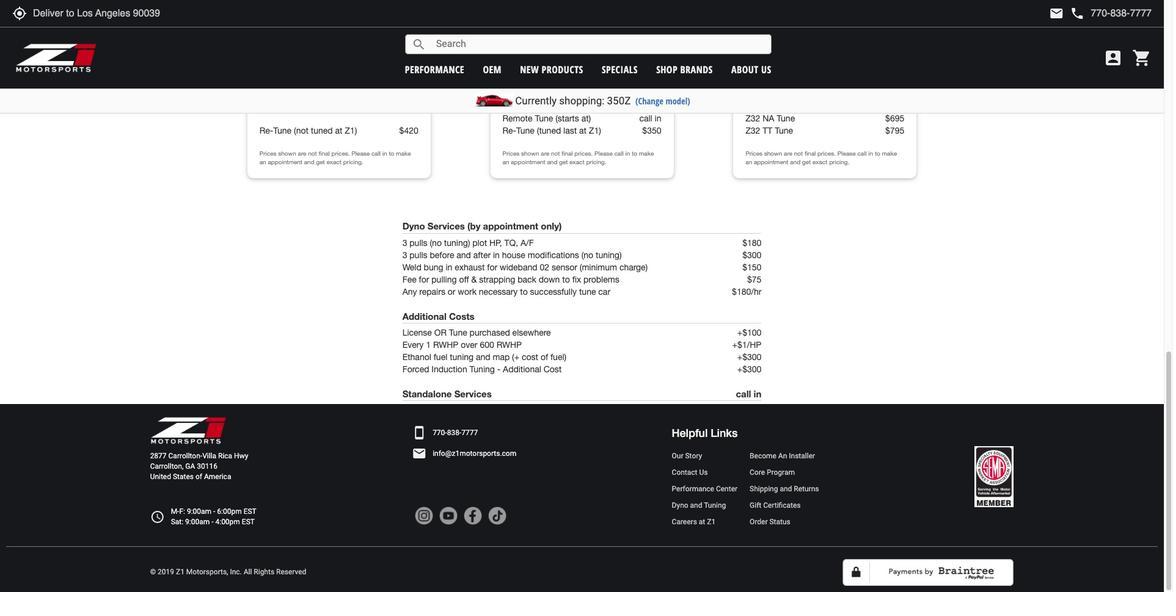 Task type: locate. For each thing, give the bounding box(es) containing it.
0 horizontal spatial for
[[419, 275, 429, 285]]

1 horizontal spatial not
[[551, 150, 560, 157]]

1 are from the left
[[298, 150, 307, 157]]

prices shown are not final prices. please call in to make an appointment and get exact pricing. down last
[[503, 150, 654, 166]]

pricing.
[[343, 158, 364, 166], [586, 158, 607, 166], [830, 158, 850, 166]]

performance center link
[[672, 485, 738, 495]]

0 vertical spatial dyno
[[403, 221, 425, 232]]

2 re- from the left
[[503, 126, 517, 136]]

tuning down new products link
[[537, 84, 566, 95]]

0 horizontal spatial please
[[352, 150, 370, 157]]

2 prices. from the left
[[575, 150, 593, 157]]

tune up remote
[[503, 101, 521, 111]]

make down $350
[[639, 150, 654, 157]]

est right 6:00pm
[[244, 508, 257, 517]]

last
[[564, 126, 577, 136]]

est right 4:00pm
[[242, 519, 255, 527]]

1 vertical spatial tuning
[[470, 365, 495, 375]]

tiktok link image
[[489, 507, 507, 525]]

problems
[[584, 275, 620, 285]]

and up forced induction tuning - additional cost
[[476, 353, 491, 363]]

0 vertical spatial z1
[[533, 101, 543, 111]]

1 horizontal spatial prices.
[[575, 150, 593, 157]]

charge)
[[620, 263, 648, 272]]

purchased
[[470, 328, 510, 338]]

9:00am right f:
[[187, 508, 212, 517]]

2 exact from the left
[[570, 158, 585, 166]]

0 horizontal spatial z1)
[[345, 126, 357, 136]]

2 pricing. from the left
[[586, 158, 607, 166]]

+$300 for forced induction tuning - additional cost
[[738, 365, 762, 375]]

license up every
[[403, 328, 432, 338]]

0 vertical spatial pulls
[[410, 238, 428, 248]]

ecutek
[[503, 84, 535, 95]]

tune down remote
[[517, 126, 535, 136]]

$420
[[400, 126, 419, 136]]

info@z1motorsports.com
[[433, 450, 517, 458]]

1 horizontal spatial of
[[541, 353, 548, 363]]

1 prices. from the left
[[332, 150, 350, 157]]

not down re-tune (tuned last at z1)
[[551, 150, 560, 157]]

youtube link image
[[440, 507, 458, 525]]

2 z1) from the left
[[589, 126, 601, 136]]

are down (not
[[298, 150, 307, 157]]

0 horizontal spatial pricing.
[[343, 158, 364, 166]]

please for re-tune (tuned last at z1)
[[595, 150, 613, 157]]

1 horizontal spatial z1
[[533, 101, 543, 111]]

status
[[770, 519, 791, 527]]

0 horizontal spatial call in
[[640, 114, 662, 123]]

account_box
[[1104, 48, 1124, 68]]

0 horizontal spatial are
[[298, 150, 307, 157]]

info@z1motorsports.com link
[[433, 449, 517, 460]]

services up 3 pulls (no tuning) plot hp, tq, a/f in the left top of the page
[[428, 221, 465, 232]]

- down map
[[497, 365, 501, 375]]

©
[[150, 569, 156, 577]]

(no up the before
[[430, 238, 442, 248]]

2 horizontal spatial an
[[746, 158, 753, 166]]

2 prices shown are not final prices. please call in to make an appointment and get exact pricing. from the left
[[503, 150, 654, 166]]

chip)
[[883, 84, 904, 95]]

1 vertical spatial +$300
[[738, 365, 762, 375]]

tune
[[776, 84, 797, 95], [503, 101, 521, 111], [535, 114, 553, 123], [777, 114, 795, 123], [273, 126, 292, 136], [517, 126, 535, 136], [775, 126, 794, 136], [449, 328, 467, 338]]

at
[[523, 101, 531, 111], [335, 126, 343, 136], [580, 126, 587, 136], [699, 519, 706, 527]]

1 horizontal spatial for
[[487, 263, 498, 272]]

tune right tt
[[775, 126, 794, 136]]

0 vertical spatial 9:00am
[[187, 508, 212, 517]]

2 horizontal spatial make
[[882, 150, 897, 157]]

2 horizontal spatial final
[[805, 150, 816, 157]]

in
[[655, 114, 662, 123], [383, 150, 387, 157], [626, 150, 630, 157], [869, 150, 874, 157], [493, 250, 500, 260], [446, 263, 453, 272], [754, 389, 762, 400]]

dyno inside dyno and tuning link
[[672, 502, 689, 511]]

1 horizontal spatial prices shown are not final prices. please call in to make an appointment and get exact pricing.
[[503, 150, 654, 166]]

2 3 from the top
[[403, 250, 407, 260]]

email info@z1motorsports.com
[[412, 447, 517, 462]]

1 exact from the left
[[327, 158, 342, 166]]

2 make from the left
[[639, 150, 654, 157]]

any repairs or work necessary to successfully tune car
[[403, 287, 611, 297]]

0 horizontal spatial license
[[280, 89, 309, 99]]

1 z32 from the top
[[746, 114, 761, 123]]

3 exact from the left
[[813, 158, 828, 166]]

prices down remote
[[503, 150, 520, 157]]

1 re- from the left
[[260, 126, 273, 136]]

0 vertical spatial services
[[428, 221, 465, 232]]

and down 3 pulls (no tuning) plot hp, tq, a/f in the left top of the page
[[457, 250, 471, 260]]

call in up links
[[736, 389, 762, 400]]

tuning for dyno and tuning
[[704, 502, 726, 511]]

our
[[672, 452, 684, 461]]

1 prices from the left
[[260, 150, 277, 157]]

prices down z32 tt tune
[[746, 150, 763, 157]]

1 please from the left
[[352, 150, 370, 157]]

prices shown are not final prices. please call in to make an appointment and get exact pricing. down tuned
[[260, 150, 411, 166]]

off
[[459, 275, 469, 285]]

2 prices from the left
[[503, 150, 520, 157]]

tuning down performance center link
[[704, 502, 726, 511]]

0 horizontal spatial prices
[[260, 150, 277, 157]]

dyno up weld
[[403, 221, 425, 232]]

1 horizontal spatial make
[[639, 150, 654, 157]]

$695
[[886, 114, 905, 123]]

3 final from the left
[[805, 150, 816, 157]]

rwhp up (+
[[497, 341, 522, 350]]

ethanol fuel tuning and map (+ cost of fuel)
[[403, 353, 567, 363]]

dyno for dyno services (by appointment only)
[[403, 221, 425, 232]]

additional down (+
[[503, 365, 541, 375]]

1 vertical spatial of
[[196, 473, 202, 482]]

1 vertical spatial additional
[[503, 365, 541, 375]]

prices shown are not final prices. please call in to make an appointment and get exact pricing. for last
[[503, 150, 654, 166]]

(extra
[[311, 89, 333, 99]]

(no up (minimum
[[582, 250, 594, 260]]

about us
[[732, 63, 772, 76]]

1 pulls from the top
[[410, 238, 428, 248]]

0 horizontal spatial rwhp
[[433, 341, 459, 350]]

are down z32 tt tune
[[784, 150, 793, 157]]

2 shown from the left
[[521, 150, 539, 157]]

1 3 from the top
[[403, 238, 407, 248]]

an down z32 tt tune
[[746, 158, 753, 166]]

shown down z32 tt tune
[[765, 150, 783, 157]]

0 horizontal spatial re-
[[260, 126, 273, 136]]

for up strapping
[[487, 263, 498, 272]]

3 pulls before and after in house modifications (no tuning)
[[403, 250, 622, 260]]

re- left (not
[[260, 126, 273, 136]]

tuning) up (minimum
[[596, 250, 622, 260]]

1 shown from the left
[[278, 150, 296, 157]]

re- down remote
[[503, 126, 517, 136]]

1 vertical spatial 3
[[403, 250, 407, 260]]

performance
[[405, 63, 465, 76]]

tuning down ethanol fuel tuning and map (+ cost of fuel) at the left of the page
[[470, 365, 495, 375]]

1 vertical spatial license
[[403, 328, 432, 338]]

1 horizontal spatial license
[[403, 328, 432, 338]]

shop brands
[[657, 63, 713, 76]]

not
[[308, 150, 317, 157], [551, 150, 560, 157], [794, 150, 803, 157]]

dyno and tuning
[[672, 502, 726, 511]]

rights
[[254, 569, 275, 577]]

9:00am right the sat:
[[185, 519, 210, 527]]

prices down the re-tune (not tuned at z1)
[[260, 150, 277, 157]]

1 pricing. from the left
[[343, 158, 364, 166]]

2 horizontal spatial prices shown are not final prices. please call in to make an appointment and get exact pricing.
[[746, 150, 897, 166]]

2 final from the left
[[562, 150, 573, 157]]

for right fee
[[419, 275, 429, 285]]

1 vertical spatial z1
[[707, 519, 716, 527]]

0 horizontal spatial exact
[[327, 158, 342, 166]]

order
[[750, 519, 768, 527]]

1 horizontal spatial final
[[562, 150, 573, 157]]

2 get from the left
[[559, 158, 568, 166]]

shipping
[[750, 485, 778, 494]]

0 horizontal spatial make
[[396, 150, 411, 157]]

prices.
[[332, 150, 350, 157], [575, 150, 593, 157], [818, 150, 836, 157]]

instagram link image
[[415, 507, 433, 525]]

mail
[[1050, 6, 1064, 21]]

1 horizontal spatial (no
[[582, 250, 594, 260]]

6:00pm
[[217, 508, 242, 517]]

0 horizontal spatial (no
[[430, 238, 442, 248]]

0 vertical spatial z32
[[746, 114, 761, 123]]

z1) for re-tune (tuned last at z1)
[[589, 126, 601, 136]]

1 horizontal spatial call in
[[736, 389, 762, 400]]

0 vertical spatial tuning)
[[444, 238, 470, 248]]

make
[[396, 150, 411, 157], [639, 150, 654, 157], [882, 150, 897, 157]]

1 horizontal spatial prices
[[503, 150, 520, 157]]

call in down $950
[[640, 114, 662, 123]]

1 an from the left
[[260, 158, 266, 166]]

0 horizontal spatial not
[[308, 150, 317, 157]]

(tuned
[[537, 126, 561, 136]]

appointment down z32 tt tune
[[754, 158, 789, 166]]

arc
[[260, 89, 277, 99]]

2 horizontal spatial not
[[794, 150, 803, 157]]

any
[[403, 287, 417, 297]]

appointment
[[268, 158, 303, 166], [511, 158, 546, 166], [754, 158, 789, 166], [483, 221, 539, 232]]

1 not from the left
[[308, 150, 317, 157]]

1 horizontal spatial exact
[[570, 158, 585, 166]]

z32 left na
[[746, 114, 761, 123]]

3 for 3 pulls before and after in house modifications (no tuning)
[[403, 250, 407, 260]]

0 vertical spatial license
[[280, 89, 309, 99]]

weld bung in exhaust for wideband 02 sensor (minimum charge)
[[403, 263, 648, 272]]

shown down (not
[[278, 150, 296, 157]]

2 please from the left
[[595, 150, 613, 157]]

get for last
[[559, 158, 568, 166]]

tt
[[763, 126, 773, 136]]

0 horizontal spatial shown
[[278, 150, 296, 157]]

please
[[352, 150, 370, 157], [595, 150, 613, 157], [838, 150, 856, 157]]

0 vertical spatial additional
[[403, 311, 447, 322]]

2 horizontal spatial please
[[838, 150, 856, 157]]

1 vertical spatial call in
[[736, 389, 762, 400]]

tuning) up the before
[[444, 238, 470, 248]]

2019
[[158, 569, 174, 577]]

certificates
[[764, 502, 801, 511]]

0 horizontal spatial prices shown are not final prices. please call in to make an appointment and get exact pricing.
[[260, 150, 411, 166]]

additional up or
[[403, 311, 447, 322]]

2 not from the left
[[551, 150, 560, 157]]

us up 300zx
[[762, 63, 772, 76]]

1 vertical spatial z32
[[746, 126, 761, 136]]

tuning)
[[444, 238, 470, 248], [596, 250, 622, 260]]

3 pulls (no tuning) plot hp, tq, a/f
[[403, 238, 534, 248]]

+$100
[[738, 328, 762, 338]]

make down $420
[[396, 150, 411, 157]]

sat:
[[171, 519, 183, 527]]

0 vertical spatial tuning
[[537, 84, 566, 95]]

of down 30116
[[196, 473, 202, 482]]

- left 4:00pm
[[212, 519, 214, 527]]

+$300 for ethanol fuel tuning and map (+ cost of fuel)
[[738, 353, 762, 363]]

prices
[[260, 150, 277, 157], [503, 150, 520, 157], [746, 150, 763, 157]]

at right tuned
[[335, 126, 343, 136]]

1 vertical spatial services
[[455, 389, 492, 400]]

3 not from the left
[[794, 150, 803, 157]]

at down at)
[[580, 126, 587, 136]]

3 please from the left
[[838, 150, 856, 157]]

an down the re-tune (not tuned at z1)
[[260, 158, 266, 166]]

+$300
[[738, 353, 762, 363], [738, 365, 762, 375]]

2 an from the left
[[503, 158, 509, 166]]

tune up every 1 rwhp over 600 rwhp
[[449, 328, 467, 338]]

1 horizontal spatial tuning)
[[596, 250, 622, 260]]

products
[[542, 63, 584, 76]]

not down z32 na tune
[[794, 150, 803, 157]]

model)
[[666, 95, 691, 107]]

2 horizontal spatial tuning
[[704, 502, 726, 511]]

please for re-tune (not tuned at z1)
[[352, 150, 370, 157]]

not down the re-tune (not tuned at z1)
[[308, 150, 317, 157]]

2 are from the left
[[541, 150, 550, 157]]

us for contact us
[[700, 469, 708, 477]]

of
[[541, 353, 548, 363], [196, 473, 202, 482]]

our story
[[672, 452, 702, 461]]

us down our story link
[[700, 469, 708, 477]]

z1)
[[345, 126, 357, 136], [589, 126, 601, 136]]

appointment down (tuned
[[511, 158, 546, 166]]

2 horizontal spatial shown
[[765, 150, 783, 157]]

0 horizontal spatial an
[[260, 158, 266, 166]]

weld
[[403, 263, 422, 272]]

re- for re-tune (tuned last at z1)
[[503, 126, 517, 136]]

3 prices. from the left
[[818, 150, 836, 157]]

pulls for before
[[410, 250, 428, 260]]

z1 for careers at z1
[[707, 519, 716, 527]]

1 final from the left
[[319, 150, 330, 157]]

- left 6:00pm
[[213, 508, 215, 517]]

pulls for (no
[[410, 238, 428, 248]]

z32 left tt
[[746, 126, 761, 136]]

1 vertical spatial dyno
[[672, 502, 689, 511]]

make for $350
[[639, 150, 654, 157]]

3 prices shown are not final prices. please call in to make an appointment and get exact pricing. from the left
[[746, 150, 897, 166]]

2 vertical spatial z1
[[176, 569, 185, 577]]

2 pulls from the top
[[410, 250, 428, 260]]

0 horizontal spatial get
[[316, 158, 325, 166]]

access_time m-f: 9:00am - 6:00pm est sat: 9:00am - 4:00pm est
[[150, 508, 257, 527]]

facebook link image
[[464, 507, 482, 525]]

order status link
[[750, 518, 819, 529]]

final for last
[[562, 150, 573, 157]]

1 horizontal spatial re-
[[503, 126, 517, 136]]

are down (tuned
[[541, 150, 550, 157]]

z1) right tuned
[[345, 126, 357, 136]]

1 horizontal spatial us
[[762, 63, 772, 76]]

induction
[[432, 365, 467, 375]]

down
[[539, 275, 560, 285]]

gift certificates
[[750, 502, 801, 511]]

2 horizontal spatial prices
[[746, 150, 763, 157]]

0 horizontal spatial of
[[196, 473, 202, 482]]

770-
[[433, 429, 447, 438]]

z1 right 2019
[[176, 569, 185, 577]]

2 +$300 from the top
[[738, 365, 762, 375]]

of left fuel)
[[541, 353, 548, 363]]

careers at z1 link
[[672, 518, 738, 529]]

currently shopping: 350z (change model)
[[515, 95, 691, 107]]

call
[[640, 114, 653, 123], [372, 150, 381, 157], [615, 150, 624, 157], [858, 150, 867, 157], [736, 389, 752, 400]]

or
[[434, 328, 447, 338]]

tune
[[579, 287, 596, 297]]

0 horizontal spatial tuning
[[470, 365, 495, 375]]

3
[[403, 238, 407, 248], [403, 250, 407, 260]]

0 vertical spatial for
[[487, 263, 498, 272]]

1 horizontal spatial are
[[541, 150, 550, 157]]

about us link
[[732, 63, 772, 76]]

fix
[[573, 275, 581, 285]]

re- for re-tune (not tuned at z1)
[[260, 126, 273, 136]]

(emulator
[[799, 84, 841, 95]]

1 horizontal spatial shown
[[521, 150, 539, 157]]

0 horizontal spatial final
[[319, 150, 330, 157]]

shown down (tuned
[[521, 150, 539, 157]]

prices shown are not final prices. please call in to make an appointment and get exact pricing. down z32 tt tune
[[746, 150, 897, 166]]

pricing. for re-tune (not tuned at z1)
[[343, 158, 364, 166]]

0 horizontal spatial prices.
[[332, 150, 350, 157]]

0 vertical spatial us
[[762, 63, 772, 76]]

2 horizontal spatial z1
[[707, 519, 716, 527]]

0 horizontal spatial us
[[700, 469, 708, 477]]

1 horizontal spatial pricing.
[[586, 158, 607, 166]]

z1 company logo image
[[150, 417, 227, 446]]

eprom
[[852, 84, 881, 95]]

1 horizontal spatial please
[[595, 150, 613, 157]]

appointment up tq,
[[483, 221, 539, 232]]

$75
[[748, 275, 762, 285]]

1 horizontal spatial dyno
[[672, 502, 689, 511]]

2 z32 from the top
[[746, 126, 761, 136]]

services down forced induction tuning - additional cost
[[455, 389, 492, 400]]

0 horizontal spatial tuning)
[[444, 238, 470, 248]]

license right arc
[[280, 89, 309, 99]]

not for (tuned
[[551, 150, 560, 157]]

z1) down at)
[[589, 126, 601, 136]]

are
[[298, 150, 307, 157], [541, 150, 550, 157], [784, 150, 793, 157]]

1 vertical spatial (no
[[582, 250, 594, 260]]

$180/hr
[[732, 287, 762, 297]]

search
[[412, 37, 427, 52]]

1 prices shown are not final prices. please call in to make an appointment and get exact pricing. from the left
[[260, 150, 411, 166]]

2 horizontal spatial are
[[784, 150, 793, 157]]

1 vertical spatial pulls
[[410, 250, 428, 260]]

dyno up the careers
[[672, 502, 689, 511]]

1 make from the left
[[396, 150, 411, 157]]

0 vertical spatial +$300
[[738, 353, 762, 363]]

make down the $795
[[882, 150, 897, 157]]

z1 down dyno and tuning link
[[707, 519, 716, 527]]

2 horizontal spatial get
[[803, 158, 811, 166]]

z1 for © 2019 z1 motorsports, inc. all rights reserved
[[176, 569, 185, 577]]

2877 carrollton-villa rica hwy carrollton, ga 30116 united states of america
[[150, 452, 248, 482]]

shown for (not
[[278, 150, 296, 157]]

1 horizontal spatial z1)
[[589, 126, 601, 136]]

an down remote
[[503, 158, 509, 166]]

3 get from the left
[[803, 158, 811, 166]]

prices shown are not final prices. please call in to make an appointment and get exact pricing.
[[260, 150, 411, 166], [503, 150, 654, 166], [746, 150, 897, 166]]

1 vertical spatial us
[[700, 469, 708, 477]]

1 get from the left
[[316, 158, 325, 166]]

1 horizontal spatial get
[[559, 158, 568, 166]]

0 vertical spatial of
[[541, 353, 548, 363]]

shopping_cart
[[1133, 48, 1152, 68]]

1 horizontal spatial rwhp
[[497, 341, 522, 350]]

1 z1) from the left
[[345, 126, 357, 136]]

and up careers at z1
[[690, 502, 703, 511]]

z1 up remote tune (starts at)
[[533, 101, 543, 111]]

0 horizontal spatial z1
[[176, 569, 185, 577]]

appointment down (not
[[268, 158, 303, 166]]

rwhp up fuel
[[433, 341, 459, 350]]

2 horizontal spatial prices.
[[818, 150, 836, 157]]

1 +$300 from the top
[[738, 353, 762, 363]]



Task type: vqa. For each thing, say whether or not it's contained in the screenshot.


Task type: describe. For each thing, give the bounding box(es) containing it.
fee
[[403, 275, 417, 285]]

an
[[779, 452, 788, 461]]

mail phone
[[1050, 6, 1085, 21]]

1 vertical spatial 9:00am
[[185, 519, 210, 527]]

(minimum
[[580, 263, 617, 272]]

fee for pulling off & strapping back down to fix problems
[[403, 275, 620, 285]]

call in for standalone services
[[736, 389, 762, 400]]

links
[[711, 427, 738, 440]]

core program
[[750, 469, 795, 477]]

every
[[403, 341, 424, 350]]

350z
[[607, 95, 631, 107]]

3 are from the left
[[784, 150, 793, 157]]

3 shown from the left
[[765, 150, 783, 157]]

prices. for last
[[575, 150, 593, 157]]

account_box link
[[1101, 48, 1127, 68]]

3 for 3 pulls (no tuning) plot hp, tq, a/f
[[403, 238, 407, 248]]

cost
[[544, 365, 562, 375]]

4:00pm
[[215, 519, 240, 527]]

exact for last
[[570, 158, 585, 166]]

smartphone 770-838-7777
[[412, 426, 478, 441]]

tune left (not
[[273, 126, 292, 136]]

of inside 2877 carrollton-villa rica hwy carrollton, ga 30116 united states of america
[[196, 473, 202, 482]]

z1) for re-tune (not tuned at z1)
[[345, 126, 357, 136]]

rica
[[218, 452, 232, 461]]

1 rwhp from the left
[[433, 341, 459, 350]]

3 pricing. from the left
[[830, 158, 850, 166]]

are for (tuned
[[541, 150, 550, 157]]

not for (not
[[308, 150, 317, 157]]

m-
[[171, 508, 179, 517]]

services for standalone
[[455, 389, 492, 400]]

services for dyno
[[428, 221, 465, 232]]

02
[[540, 263, 550, 272]]

forced induction tuning - additional cost
[[403, 365, 562, 375]]

(starts
[[556, 114, 579, 123]]

new products link
[[520, 63, 584, 76]]

standalone services
[[403, 389, 492, 400]]

standalone
[[403, 389, 452, 400]]

+$1/hp
[[733, 341, 762, 350]]

3 prices from the left
[[746, 150, 763, 157]]

are for (not
[[298, 150, 307, 157]]

0 vertical spatial est
[[244, 508, 257, 517]]

prices. for tuned
[[332, 150, 350, 157]]

call in for remote tune (starts at)
[[640, 114, 662, 123]]

sema member logo image
[[975, 447, 1014, 508]]

(not
[[294, 126, 309, 136]]

prices shown are not final prices. please call in to make an appointment and get exact pricing. for tuned
[[260, 150, 411, 166]]

tune up (tuned
[[535, 114, 553, 123]]

exact for tuned
[[327, 158, 342, 166]]

ethanol
[[403, 353, 431, 363]]

reserved
[[276, 569, 306, 577]]

inc.
[[230, 569, 242, 577]]

hwy
[[234, 452, 248, 461]]

prices for re-tune (tuned last at z1)
[[503, 150, 520, 157]]

300zx tune (emulator + eprom chip)
[[746, 84, 904, 95]]

helpful links
[[672, 427, 738, 440]]

(change
[[636, 95, 664, 107]]

my_location
[[12, 6, 27, 21]]

only)
[[541, 221, 562, 232]]

© 2019 z1 motorsports, inc. all rights reserved
[[150, 569, 306, 577]]

us for about us
[[762, 63, 772, 76]]

0 vertical spatial (no
[[430, 238, 442, 248]]

prices for re-tune (not tuned at z1)
[[260, 150, 277, 157]]

$100
[[400, 89, 419, 99]]

sensor
[[552, 263, 578, 272]]

and down re-tune (tuned last at z1)
[[547, 158, 558, 166]]

tuning for forced induction tuning - additional cost
[[470, 365, 495, 375]]

1 vertical spatial -
[[213, 508, 215, 517]]

838-
[[447, 429, 462, 438]]

2877
[[150, 452, 167, 461]]

our story link
[[672, 452, 738, 462]]

new products
[[520, 63, 584, 76]]

3 an from the left
[[746, 158, 753, 166]]

final for tuned
[[319, 150, 330, 157]]

0 horizontal spatial additional
[[403, 311, 447, 322]]

+
[[844, 84, 849, 95]]

brands
[[681, 63, 713, 76]]

contact
[[672, 469, 698, 477]]

dyno services (by appointment only)
[[403, 221, 562, 232]]

cost
[[522, 353, 539, 363]]

mail link
[[1050, 6, 1064, 21]]

all
[[244, 569, 252, 577]]

1 vertical spatial tuning)
[[596, 250, 622, 260]]

z1 motorsports logo image
[[15, 43, 97, 73]]

1 horizontal spatial tuning
[[537, 84, 566, 95]]

center
[[716, 485, 738, 494]]

plot
[[473, 238, 487, 248]]

1 vertical spatial for
[[419, 275, 429, 285]]

re-tune (not tuned at z1)
[[260, 126, 357, 136]]

z32 tt tune
[[746, 126, 794, 136]]

arc license (extra features)
[[260, 89, 368, 99]]

carrollton-
[[168, 452, 202, 461]]

2 vertical spatial -
[[212, 519, 214, 527]]

z1 for tune at z1
[[533, 101, 543, 111]]

bung
[[424, 263, 444, 272]]

and down z32 tt tune
[[791, 158, 801, 166]]

at down dyno and tuning link
[[699, 519, 706, 527]]

shopping_cart link
[[1130, 48, 1152, 68]]

specials link
[[602, 63, 638, 76]]

an for re-tune (not tuned at z1)
[[260, 158, 266, 166]]

motorsports,
[[186, 569, 228, 577]]

wideband
[[500, 263, 538, 272]]

costs
[[449, 311, 475, 322]]

elsewhere
[[513, 328, 551, 338]]

2 rwhp from the left
[[497, 341, 522, 350]]

z32 for z32 na tune
[[746, 114, 761, 123]]

$150
[[743, 263, 762, 272]]

currently
[[515, 95, 557, 107]]

performance link
[[405, 63, 465, 76]]

f:
[[179, 508, 185, 517]]

gift certificates link
[[750, 501, 819, 512]]

order status
[[750, 519, 791, 527]]

1 vertical spatial est
[[242, 519, 255, 527]]

and down core program link
[[780, 485, 792, 494]]

tune at z1
[[503, 101, 543, 111]]

contact us link
[[672, 468, 738, 479]]

make for $420
[[396, 150, 411, 157]]

tune right 300zx
[[776, 84, 797, 95]]

shipping and returns
[[750, 485, 819, 494]]

1 horizontal spatial additional
[[503, 365, 541, 375]]

program
[[767, 469, 795, 477]]

shipping and returns link
[[750, 485, 819, 495]]

phone link
[[1071, 6, 1152, 21]]

3 make from the left
[[882, 150, 897, 157]]

at)
[[582, 114, 591, 123]]

dyno for dyno and tuning
[[672, 502, 689, 511]]

get for tuned
[[316, 158, 325, 166]]

phone
[[1071, 6, 1085, 21]]

helpful
[[672, 427, 708, 440]]

an for re-tune (tuned last at z1)
[[503, 158, 509, 166]]

necessary
[[479, 287, 518, 297]]

Search search field
[[427, 35, 771, 54]]

tune right na
[[777, 114, 795, 123]]

$350
[[643, 126, 662, 136]]

shown for (tuned
[[521, 150, 539, 157]]

ga
[[185, 463, 195, 471]]

at up remote
[[523, 101, 531, 111]]

z32 for z32 tt tune
[[746, 126, 761, 136]]

villa
[[202, 452, 216, 461]]

smartphone
[[412, 426, 427, 441]]

0 vertical spatial -
[[497, 365, 501, 375]]

gift
[[750, 502, 762, 511]]

pricing. for re-tune (tuned last at z1)
[[586, 158, 607, 166]]

and down the re-tune (not tuned at z1)
[[304, 158, 315, 166]]

become an installer
[[750, 452, 816, 461]]



